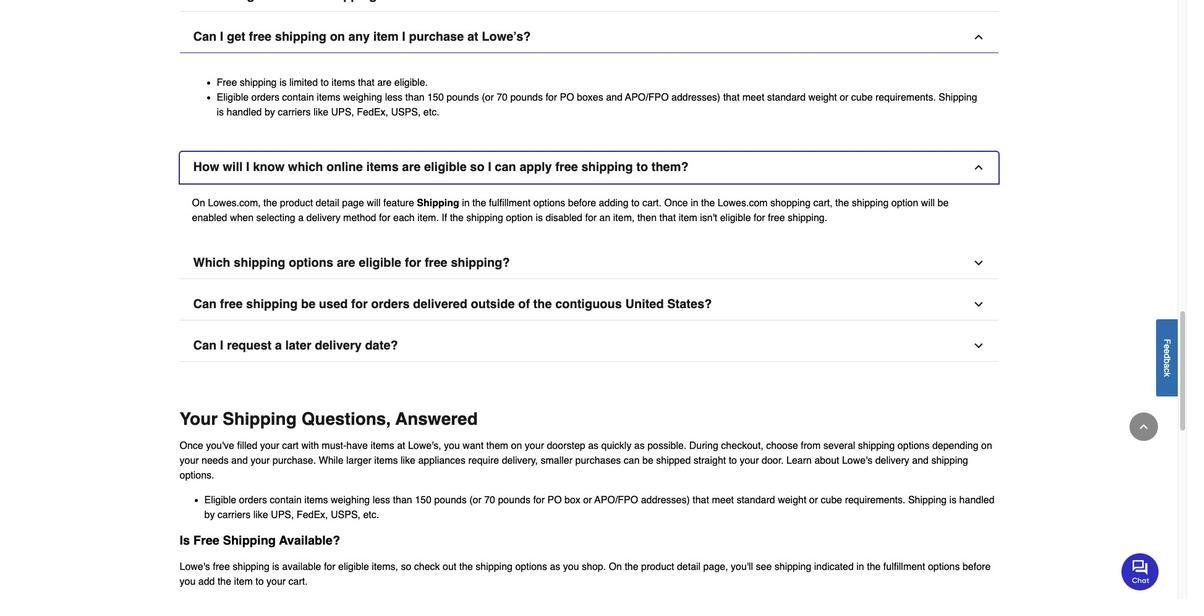 Task type: vqa. For each thing, say whether or not it's contained in the screenshot.
the bottommost cube
yes



Task type: describe. For each thing, give the bounding box(es) containing it.
in inside the lowe's free shipping is available for eligible items, so check out the shipping options as you shop. on the product detail page, you'll see shipping indicated in the fulfillment options before you add the item to your cart.
[[857, 562, 865, 573]]

them
[[487, 441, 509, 452]]

isn't
[[700, 213, 718, 224]]

ups, inside free shipping is limited to items that are eligible. eligible orders contain items weighing less than 150 pounds (or 70 pounds for po boxes and apo/fpo addresses) that meet standard weight or cube requirements. shipping is handled by carriers like ups, fedex, usps, etc.
[[331, 107, 354, 118]]

appliances
[[418, 456, 466, 467]]

than inside free shipping is limited to items that are eligible. eligible orders contain items weighing less than 150 pounds (or 70 pounds for po boxes and apo/fpo addresses) that meet standard weight or cube requirements. shipping is handled by carriers like ups, fedex, usps, etc.
[[405, 92, 425, 103]]

purchase
[[409, 30, 464, 44]]

f
[[1163, 339, 1173, 344]]

possible.
[[648, 441, 687, 452]]

the right if
[[450, 213, 464, 224]]

b
[[1163, 359, 1173, 364]]

can free shipping be used for orders delivered outside of the contiguous united states?
[[193, 297, 712, 312]]

be inside button
[[301, 297, 316, 312]]

handled inside free shipping is limited to items that are eligible. eligible orders contain items weighing less than 150 pounds (or 70 pounds for po boxes and apo/fpo addresses) that meet standard weight or cube requirements. shipping is handled by carriers like ups, fedex, usps, etc.
[[227, 107, 262, 118]]

shipping inside 'eligible orders contain items weighing less than 150 pounds (or 70 pounds for po box or apo/fpo addresses) that meet standard weight or cube requirements. shipping is handled by carriers like ups, fedex, usps, etc.'
[[909, 495, 947, 507]]

are for eligible
[[402, 160, 421, 174]]

lowe's free shipping is available for eligible items, so check out the shipping options as you shop. on the product detail page, you'll see shipping indicated in the fulfillment options before you add the item to your cart.
[[180, 562, 991, 588]]

1 horizontal spatial option
[[892, 198, 919, 209]]

shipping inside button
[[582, 160, 633, 174]]

usps, inside free shipping is limited to items that are eligible. eligible orders contain items weighing less than 150 pounds (or 70 pounds for po boxes and apo/fpo addresses) that meet standard weight or cube requirements. shipping is handled by carriers like ups, fedex, usps, etc.
[[391, 107, 421, 118]]

apo/fpo inside 'eligible orders contain items weighing less than 150 pounds (or 70 pounds for po box or apo/fpo addresses) that meet standard weight or cube requirements. shipping is handled by carriers like ups, fedex, usps, etc.'
[[595, 495, 638, 507]]

available
[[282, 562, 321, 573]]

1 horizontal spatial as
[[588, 441, 599, 452]]

can i request a later delivery date? button
[[180, 331, 999, 362]]

them?
[[652, 160, 689, 174]]

your
[[180, 409, 218, 429]]

shipping inside button
[[246, 297, 298, 312]]

items,
[[372, 562, 398, 573]]

your up options.
[[180, 456, 199, 467]]

i inside 'button'
[[220, 339, 224, 353]]

cart. inside in the fulfillment options before adding to cart. once in the lowes.com shopping cart, the shipping option will be enabled when selecting a delivery method for each item. if the shipping option is disabled for an item, then that item isn't eligible for free shipping.
[[643, 198, 662, 209]]

shipping?
[[451, 256, 510, 270]]

1 vertical spatial free
[[193, 534, 220, 549]]

eligible.
[[394, 77, 428, 88]]

on inside the lowe's free shipping is available for eligible items, so check out the shipping options as you shop. on the product detail page, you'll see shipping indicated in the fulfillment options before you add the item to your cart.
[[609, 562, 622, 573]]

items inside button
[[366, 160, 399, 174]]

once you've filled your cart with must-have items at lowe's, you want them on your doorstep as quickly as possible. during checkout, choose from several shipping options depending on your needs and your purchase. while larger items like appliances require delivery, smaller purchases can be shipped straight to your door. learn about lowe's delivery and shipping options.
[[180, 441, 993, 482]]

shipping right cart, at the right top
[[852, 198, 889, 209]]

learn
[[787, 456, 812, 467]]

an
[[600, 213, 611, 224]]

po inside free shipping is limited to items that are eligible. eligible orders contain items weighing less than 150 pounds (or 70 pounds for po boxes and apo/fpo addresses) that meet standard weight or cube requirements. shipping is handled by carriers like ups, fedex, usps, etc.
[[560, 92, 574, 103]]

can for can i request a later delivery date?
[[193, 339, 217, 353]]

in the fulfillment options before adding to cart. once in the lowes.com shopping cart, the shipping option will be enabled when selecting a delivery method for each item. if the shipping option is disabled for an item, then that item isn't eligible for free shipping.
[[192, 198, 949, 224]]

like inside free shipping is limited to items that are eligible. eligible orders contain items weighing less than 150 pounds (or 70 pounds for po boxes and apo/fpo addresses) that meet standard weight or cube requirements. shipping is handled by carriers like ups, fedex, usps, etc.
[[314, 107, 328, 118]]

quickly
[[602, 441, 632, 452]]

1 horizontal spatial on
[[511, 441, 522, 452]]

contain inside free shipping is limited to items that are eligible. eligible orders contain items weighing less than 150 pounds (or 70 pounds for po boxes and apo/fpo addresses) that meet standard weight or cube requirements. shipping is handled by carriers like ups, fedex, usps, etc.
[[282, 92, 314, 103]]

later
[[285, 339, 312, 353]]

70 inside free shipping is limited to items that are eligible. eligible orders contain items weighing less than 150 pounds (or 70 pounds for po boxes and apo/fpo addresses) that meet standard weight or cube requirements. shipping is handled by carriers like ups, fedex, usps, etc.
[[497, 92, 508, 103]]

for inside the lowe's free shipping is available for eligible items, so check out the shipping options as you shop. on the product detail page, you'll see shipping indicated in the fulfillment options before you add the item to your cart.
[[324, 562, 336, 573]]

for left the an
[[585, 213, 597, 224]]

is up how
[[217, 107, 224, 118]]

online
[[327, 160, 363, 174]]

requirements. inside 'eligible orders contain items weighing less than 150 pounds (or 70 pounds for po box or apo/fpo addresses) that meet standard weight or cube requirements. shipping is handled by carriers like ups, fedex, usps, etc.'
[[845, 495, 906, 507]]

have
[[347, 441, 368, 452]]

at inside once you've filled your cart with must-have items at lowe's, you want them on your doorstep as quickly as possible. during checkout, choose from several shipping options depending on your needs and your purchase. while larger items like appliances require delivery, smaller purchases can be shipped straight to your door. learn about lowe's delivery and shipping options.
[[397, 441, 405, 452]]

larger
[[346, 456, 372, 467]]

contain inside 'eligible orders contain items weighing less than 150 pounds (or 70 pounds for po box or apo/fpo addresses) that meet standard weight or cube requirements. shipping is handled by carriers like ups, fedex, usps, etc.'
[[270, 495, 302, 507]]

like inside once you've filled your cart with must-have items at lowe's, you want them on your doorstep as quickly as possible. during checkout, choose from several shipping options depending on your needs and your purchase. while larger items like appliances require delivery, smaller purchases can be shipped straight to your door. learn about lowe's delivery and shipping options.
[[401, 456, 416, 467]]

your shipping questions, answered
[[180, 409, 478, 429]]

weighing inside free shipping is limited to items that are eligible. eligible orders contain items weighing less than 150 pounds (or 70 pounds for po boxes and apo/fpo addresses) that meet standard weight or cube requirements. shipping is handled by carriers like ups, fedex, usps, etc.
[[343, 92, 382, 103]]

i left purchase
[[402, 30, 406, 44]]

united
[[626, 297, 664, 312]]

eligible inside how will i know which online items are eligible so i can apply free shipping to them? button
[[424, 160, 467, 174]]

usps, inside 'eligible orders contain items weighing less than 150 pounds (or 70 pounds for po box or apo/fpo addresses) that meet standard weight or cube requirements. shipping is handled by carriers like ups, fedex, usps, etc.'
[[331, 510, 361, 521]]

item inside in the fulfillment options before adding to cart. once in the lowes.com shopping cart, the shipping option will be enabled when selecting a delivery method for each item. if the shipping option is disabled for an item, then that item isn't eligible for free shipping.
[[679, 213, 698, 224]]

shipping.
[[788, 213, 828, 224]]

delivery inside 'button'
[[315, 339, 362, 353]]

eligible inside 'eligible orders contain items weighing less than 150 pounds (or 70 pounds for po box or apo/fpo addresses) that meet standard weight or cube requirements. shipping is handled by carriers like ups, fedex, usps, etc.'
[[204, 495, 236, 507]]

0 vertical spatial product
[[280, 198, 313, 209]]

doorstep
[[547, 441, 586, 452]]

a inside in the fulfillment options before adding to cart. once in the lowes.com shopping cart, the shipping option will be enabled when selecting a delivery method for each item. if the shipping option is disabled for an item, then that item isn't eligible for free shipping.
[[298, 213, 304, 224]]

as inside the lowe's free shipping is available for eligible items, so check out the shipping options as you shop. on the product detail page, you'll see shipping indicated in the fulfillment options before you add the item to your cart.
[[550, 562, 561, 573]]

of
[[518, 297, 530, 312]]

shipping down selecting
[[234, 256, 285, 270]]

1 horizontal spatial in
[[691, 198, 699, 209]]

your up delivery,
[[525, 441, 544, 452]]

addresses) inside 'eligible orders contain items weighing less than 150 pounds (or 70 pounds for po box or apo/fpo addresses) that meet standard weight or cube requirements. shipping is handled by carriers like ups, fedex, usps, etc.'
[[641, 495, 690, 507]]

can i get free shipping on any item i purchase at lowe's? button
[[180, 22, 999, 53]]

out
[[443, 562, 457, 573]]

are inside button
[[337, 256, 355, 270]]

free inside in the fulfillment options before adding to cart. once in the lowes.com shopping cart, the shipping option will be enabled when selecting a delivery method for each item. if the shipping option is disabled for an item, then that item isn't eligible for free shipping.
[[768, 213, 785, 224]]

free right "get"
[[249, 30, 272, 44]]

you inside once you've filled your cart with must-have items at lowe's, you want them on your doorstep as quickly as possible. during checkout, choose from several shipping options depending on your needs and your purchase. while larger items like appliances require delivery, smaller purchases can be shipped straight to your door. learn about lowe's delivery and shipping options.
[[444, 441, 460, 452]]

that inside in the fulfillment options before adding to cart. once in the lowes.com shopping cart, the shipping option will be enabled when selecting a delivery method for each item. if the shipping option is disabled for an item, then that item isn't eligible for free shipping.
[[660, 213, 676, 224]]

lowes.com,
[[208, 198, 261, 209]]

eligible inside the lowe's free shipping is available for eligible items, so check out the shipping options as you shop. on the product detail page, you'll see shipping indicated in the fulfillment options before you add the item to your cart.
[[338, 562, 369, 573]]

shipping right if
[[467, 213, 503, 224]]

be inside once you've filled your cart with must-have items at lowe's, you want them on your doorstep as quickly as possible. during checkout, choose from several shipping options depending on your needs and your purchase. while larger items like appliances require delivery, smaller purchases can be shipped straight to your door. learn about lowe's delivery and shipping options.
[[643, 456, 654, 467]]

carriers inside 'eligible orders contain items weighing less than 150 pounds (or 70 pounds for po box or apo/fpo addresses) that meet standard weight or cube requirements. shipping is handled by carriers like ups, fedex, usps, etc.'
[[218, 510, 251, 521]]

which
[[193, 256, 230, 270]]

contiguous
[[556, 297, 622, 312]]

70 inside 'eligible orders contain items weighing less than 150 pounds (or 70 pounds for po box or apo/fpo addresses) that meet standard weight or cube requirements. shipping is handled by carriers like ups, fedex, usps, etc.'
[[484, 495, 495, 507]]

shopping
[[771, 198, 811, 209]]

for inside button
[[405, 256, 421, 270]]

and inside free shipping is limited to items that are eligible. eligible orders contain items weighing less than 150 pounds (or 70 pounds for po boxes and apo/fpo addresses) that meet standard weight or cube requirements. shipping is handled by carriers like ups, fedex, usps, etc.
[[606, 92, 623, 103]]

0 horizontal spatial you
[[180, 577, 196, 588]]

want
[[463, 441, 484, 452]]

orders inside 'eligible orders contain items weighing less than 150 pounds (or 70 pounds for po box or apo/fpo addresses) that meet standard weight or cube requirements. shipping is handled by carriers like ups, fedex, usps, etc.'
[[239, 495, 267, 507]]

i left "get"
[[220, 30, 224, 44]]

add
[[198, 577, 215, 588]]

if
[[442, 213, 447, 224]]

a inside can i request a later delivery date? 'button'
[[275, 339, 282, 353]]

options inside once you've filled your cart with must-have items at lowe's, you want them on your doorstep as quickly as possible. during checkout, choose from several shipping options depending on your needs and your purchase. while larger items like appliances require delivery, smaller purchases can be shipped straight to your door. learn about lowe's delivery and shipping options.
[[898, 441, 930, 452]]

0 horizontal spatial and
[[231, 456, 248, 467]]

questions,
[[302, 409, 391, 429]]

on lowes.com, the product detail page will feature shipping
[[192, 198, 459, 209]]

shipping right several
[[858, 441, 895, 452]]

f e e d b a c k button
[[1157, 319, 1178, 397]]

or inside free shipping is limited to items that are eligible. eligible orders contain items weighing less than 150 pounds (or 70 pounds for po boxes and apo/fpo addresses) that meet standard weight or cube requirements. shipping is handled by carriers like ups, fedex, usps, etc.
[[840, 92, 849, 103]]

delivery inside in the fulfillment options before adding to cart. once in the lowes.com shopping cart, the shipping option will be enabled when selecting a delivery method for each item. if the shipping option is disabled for an item, then that item isn't eligible for free shipping.
[[306, 213, 341, 224]]

1 horizontal spatial or
[[810, 495, 818, 507]]

to inside in the fulfillment options before adding to cart. once in the lowes.com shopping cart, the shipping option will be enabled when selecting a delivery method for each item. if the shipping option is disabled for an item, then that item isn't eligible for free shipping.
[[632, 198, 640, 209]]

how
[[193, 160, 219, 174]]

1 vertical spatial option
[[506, 213, 533, 224]]

lowes.com
[[718, 198, 768, 209]]

options inside in the fulfillment options before adding to cart. once in the lowes.com shopping cart, the shipping option will be enabled when selecting a delivery method for each item. if the shipping option is disabled for an item, then that item isn't eligible for free shipping.
[[534, 198, 566, 209]]

shipping up the limited on the top
[[275, 30, 327, 44]]

cart
[[282, 441, 299, 452]]

feature
[[383, 198, 414, 209]]

is left the limited on the top
[[280, 77, 287, 88]]

know
[[253, 160, 285, 174]]

your left cart
[[260, 441, 279, 452]]

needs
[[202, 456, 229, 467]]

the down how will i know which online items are eligible so i can apply free shipping to them?
[[473, 198, 486, 209]]

the up isn't
[[701, 198, 715, 209]]

item inside the lowe's free shipping is available for eligible items, so check out the shipping options as you shop. on the product detail page, you'll see shipping indicated in the fulfillment options before you add the item to your cart.
[[234, 577, 253, 588]]

i left know
[[246, 160, 250, 174]]

free shipping is limited to items that are eligible. eligible orders contain items weighing less than 150 pounds (or 70 pounds for po boxes and apo/fpo addresses) that meet standard weight or cube requirements. shipping is handled by carriers like ups, fedex, usps, etc.
[[217, 77, 978, 118]]

can i get free shipping on any item i purchase at lowe's?
[[193, 30, 531, 44]]

2 horizontal spatial and
[[912, 456, 929, 467]]

the up selecting
[[264, 198, 277, 209]]

you've
[[206, 441, 234, 452]]

chevron down image for which shipping options are eligible for free shipping?
[[973, 257, 985, 270]]

must-
[[322, 441, 347, 452]]

standard inside 'eligible orders contain items weighing less than 150 pounds (or 70 pounds for po box or apo/fpo addresses) that meet standard weight or cube requirements. shipping is handled by carriers like ups, fedex, usps, etc.'
[[737, 495, 775, 507]]

see
[[756, 562, 772, 573]]

meet inside 'eligible orders contain items weighing less than 150 pounds (or 70 pounds for po box or apo/fpo addresses) that meet standard weight or cube requirements. shipping is handled by carriers like ups, fedex, usps, etc.'
[[712, 495, 734, 507]]

free inside free shipping is limited to items that are eligible. eligible orders contain items weighing less than 150 pounds (or 70 pounds for po boxes and apo/fpo addresses) that meet standard weight or cube requirements. shipping is handled by carriers like ups, fedex, usps, etc.
[[217, 77, 237, 88]]

selecting
[[256, 213, 295, 224]]

check
[[414, 562, 440, 573]]

box
[[565, 495, 581, 507]]

fedex, inside 'eligible orders contain items weighing less than 150 pounds (or 70 pounds for po box or apo/fpo addresses) that meet standard weight or cube requirements. shipping is handled by carriers like ups, fedex, usps, etc.'
[[297, 510, 328, 521]]

by inside free shipping is limited to items that are eligible. eligible orders contain items weighing less than 150 pounds (or 70 pounds for po boxes and apo/fpo addresses) that meet standard weight or cube requirements. shipping is handled by carriers like ups, fedex, usps, etc.
[[265, 107, 275, 118]]

cart,
[[814, 198, 833, 209]]

straight
[[694, 456, 726, 467]]

to inside the lowe's free shipping is available for eligible items, so check out the shipping options as you shop. on the product detail page, you'll see shipping indicated in the fulfillment options before you add the item to your cart.
[[256, 577, 264, 588]]

for down lowes.com
[[754, 213, 766, 224]]

c
[[1163, 368, 1173, 373]]

(or inside 'eligible orders contain items weighing less than 150 pounds (or 70 pounds for po box or apo/fpo addresses) that meet standard weight or cube requirements. shipping is handled by carriers like ups, fedex, usps, etc.'
[[470, 495, 482, 507]]

the right indicated
[[867, 562, 881, 573]]

smaller
[[541, 456, 573, 467]]

how will i know which online items are eligible so i can apply free shipping to them? button
[[180, 152, 999, 184]]

delivery,
[[502, 456, 538, 467]]

less inside free shipping is limited to items that are eligible. eligible orders contain items weighing less than 150 pounds (or 70 pounds for po boxes and apo/fpo addresses) that meet standard weight or cube requirements. shipping is handled by carriers like ups, fedex, usps, etc.
[[385, 92, 403, 103]]

are for eligible.
[[377, 77, 392, 88]]

the right cart, at the right top
[[836, 198, 849, 209]]

item,
[[613, 213, 635, 224]]

available?
[[279, 534, 340, 549]]

the right shop.
[[625, 562, 639, 573]]

delivered
[[413, 297, 468, 312]]

cube inside 'eligible orders contain items weighing less than 150 pounds (or 70 pounds for po box or apo/fpo addresses) that meet standard weight or cube requirements. shipping is handled by carriers like ups, fedex, usps, etc.'
[[821, 495, 843, 507]]

from
[[801, 441, 821, 452]]

2 e from the top
[[1163, 349, 1173, 354]]

2 horizontal spatial you
[[563, 562, 579, 573]]

your down filled
[[251, 456, 270, 467]]

purchases
[[576, 456, 621, 467]]

free up delivered
[[425, 256, 448, 270]]

once inside once you've filled your cart with must-have items at lowe's, you want them on your doorstep as quickly as possible. during checkout, choose from several shipping options depending on your needs and your purchase. while larger items like appliances require delivery, smaller purchases can be shipped straight to your door. learn about lowe's delivery and shipping options.
[[180, 441, 203, 452]]

apply
[[520, 160, 552, 174]]

orders inside button
[[371, 297, 410, 312]]

carriers inside free shipping is limited to items that are eligible. eligible orders contain items weighing less than 150 pounds (or 70 pounds for po boxes and apo/fpo addresses) that meet standard weight or cube requirements. shipping is handled by carriers like ups, fedex, usps, etc.
[[278, 107, 311, 118]]

for inside 'eligible orders contain items weighing less than 150 pounds (or 70 pounds for po box or apo/fpo addresses) that meet standard weight or cube requirements. shipping is handled by carriers like ups, fedex, usps, etc.'
[[533, 495, 545, 507]]

addresses) inside free shipping is limited to items that are eligible. eligible orders contain items weighing less than 150 pounds (or 70 pounds for po boxes and apo/fpo addresses) that meet standard weight or cube requirements. shipping is handled by carriers like ups, fedex, usps, etc.
[[672, 92, 721, 103]]

shop.
[[582, 562, 606, 573]]

page,
[[704, 562, 728, 573]]

your down checkout,
[[740, 456, 759, 467]]

boxes
[[577, 92, 604, 103]]

before inside the lowe's free shipping is available for eligible items, so check out the shipping options as you shop. on the product detail page, you'll see shipping indicated in the fulfillment options before you add the item to your cart.
[[963, 562, 991, 573]]

for left each
[[379, 213, 391, 224]]

shipped
[[656, 456, 691, 467]]

which shipping options are eligible for free shipping? button
[[180, 248, 999, 280]]

item inside button
[[373, 30, 399, 44]]

outside
[[471, 297, 515, 312]]

2 horizontal spatial as
[[635, 441, 645, 452]]

door.
[[762, 456, 784, 467]]

when
[[230, 213, 254, 224]]

each
[[393, 213, 415, 224]]

any
[[349, 30, 370, 44]]

0 vertical spatial on
[[192, 198, 205, 209]]

0 horizontal spatial or
[[583, 495, 592, 507]]

is inside in the fulfillment options before adding to cart. once in the lowes.com shopping cart, the shipping option will be enabled when selecting a delivery method for each item. if the shipping option is disabled for an item, then that item isn't eligible for free shipping.
[[536, 213, 543, 224]]

then
[[638, 213, 657, 224]]

items inside 'eligible orders contain items weighing less than 150 pounds (or 70 pounds for po box or apo/fpo addresses) that meet standard weight or cube requirements. shipping is handled by carriers like ups, fedex, usps, etc.'
[[305, 495, 328, 507]]



Task type: locate. For each thing, give the bounding box(es) containing it.
0 vertical spatial you
[[444, 441, 460, 452]]

can inside button
[[495, 160, 516, 174]]

eligible inside free shipping is limited to items that are eligible. eligible orders contain items weighing less than 150 pounds (or 70 pounds for po boxes and apo/fpo addresses) that meet standard weight or cube requirements. shipping is handled by carriers like ups, fedex, usps, etc.
[[217, 92, 249, 103]]

on left any
[[330, 30, 345, 44]]

i left apply
[[488, 160, 492, 174]]

to inside once you've filled your cart with must-have items at lowe's, you want them on your doorstep as quickly as possible. during checkout, choose from several shipping options depending on your needs and your purchase. while larger items like appliances require delivery, smaller purchases can be shipped straight to your door. learn about lowe's delivery and shipping options.
[[729, 456, 737, 467]]

handled up know
[[227, 107, 262, 118]]

1 vertical spatial detail
[[677, 562, 701, 573]]

delivery inside once you've filled your cart with must-have items at lowe's, you want them on your doorstep as quickly as possible. during checkout, choose from several shipping options depending on your needs and your purchase. while larger items like appliances require delivery, smaller purchases can be shipped straight to your door. learn about lowe's delivery and shipping options.
[[876, 456, 910, 467]]

1 horizontal spatial detail
[[677, 562, 701, 573]]

by down options.
[[204, 510, 215, 521]]

0 horizontal spatial so
[[401, 562, 412, 573]]

usps, up the available?
[[331, 510, 361, 521]]

0 horizontal spatial detail
[[316, 198, 339, 209]]

2 chevron down image from the top
[[973, 340, 985, 352]]

which
[[288, 160, 323, 174]]

weight inside 'eligible orders contain items weighing less than 150 pounds (or 70 pounds for po box or apo/fpo addresses) that meet standard weight or cube requirements. shipping is handled by carriers like ups, fedex, usps, etc.'
[[778, 495, 807, 507]]

pounds
[[447, 92, 479, 103], [511, 92, 543, 103], [434, 495, 467, 507], [498, 495, 531, 507]]

0 horizontal spatial cart.
[[289, 577, 308, 588]]

0 horizontal spatial etc.
[[363, 510, 379, 521]]

0 vertical spatial handled
[[227, 107, 262, 118]]

fulfillment inside the lowe's free shipping is available for eligible items, so check out the shipping options as you shop. on the product detail page, you'll see shipping indicated in the fulfillment options before you add the item to your cart.
[[884, 562, 926, 573]]

e up b
[[1163, 349, 1173, 354]]

like
[[314, 107, 328, 118], [401, 456, 416, 467], [253, 510, 268, 521]]

free inside the lowe's free shipping is available for eligible items, so check out the shipping options as you shop. on the product detail page, you'll see shipping indicated in the fulfillment options before you add the item to your cart.
[[213, 562, 230, 573]]

fedex,
[[357, 107, 388, 118], [297, 510, 328, 521]]

0 vertical spatial free
[[217, 77, 237, 88]]

for inside free shipping is limited to items that are eligible. eligible orders contain items weighing less than 150 pounds (or 70 pounds for po boxes and apo/fpo addresses) that meet standard weight or cube requirements. shipping is handled by carriers like ups, fedex, usps, etc.
[[546, 92, 557, 103]]

2 vertical spatial can
[[193, 339, 217, 353]]

your
[[260, 441, 279, 452], [525, 441, 544, 452], [180, 456, 199, 467], [251, 456, 270, 467], [740, 456, 759, 467], [267, 577, 286, 588]]

depending
[[933, 441, 979, 452]]

eligible orders contain items weighing less than 150 pounds (or 70 pounds for po box or apo/fpo addresses) that meet standard weight or cube requirements. shipping is handled by carriers like ups, fedex, usps, etc.
[[204, 495, 995, 521]]

free up request
[[220, 297, 243, 312]]

etc. inside free shipping is limited to items that are eligible. eligible orders contain items weighing less than 150 pounds (or 70 pounds for po boxes and apo/fpo addresses) that meet standard weight or cube requirements. shipping is handled by carriers like ups, fedex, usps, etc.
[[424, 107, 440, 118]]

your down available
[[267, 577, 286, 588]]

shipping
[[939, 92, 978, 103], [417, 198, 459, 209], [223, 409, 297, 429], [909, 495, 947, 507], [223, 534, 276, 549]]

lowe's
[[842, 456, 873, 467], [180, 562, 210, 573]]

shipping down is free shipping available?
[[233, 562, 270, 573]]

3 can from the top
[[193, 339, 217, 353]]

for left box
[[533, 495, 545, 507]]

can for can i get free shipping on any item i purchase at lowe's?
[[193, 30, 217, 44]]

0 vertical spatial detail
[[316, 198, 339, 209]]

f e e d b a c k
[[1163, 339, 1173, 377]]

a inside f e e d b a c k button
[[1163, 364, 1173, 368]]

weighing down larger
[[331, 495, 370, 507]]

purchase.
[[273, 456, 316, 467]]

to down is free shipping available?
[[256, 577, 264, 588]]

chat invite button image
[[1122, 553, 1160, 591]]

carriers
[[278, 107, 311, 118], [218, 510, 251, 521]]

page
[[342, 198, 364, 209]]

1 horizontal spatial like
[[314, 107, 328, 118]]

1 horizontal spatial be
[[643, 456, 654, 467]]

1 vertical spatial weighing
[[331, 495, 370, 507]]

0 horizontal spatial weight
[[778, 495, 807, 507]]

are inside button
[[402, 160, 421, 174]]

free down shopping
[[768, 213, 785, 224]]

1 can from the top
[[193, 30, 217, 44]]

0 vertical spatial at
[[468, 30, 479, 44]]

ups, up is free shipping available?
[[271, 510, 294, 521]]

for left boxes
[[546, 92, 557, 103]]

1 horizontal spatial meet
[[743, 92, 765, 103]]

0 horizontal spatial handled
[[227, 107, 262, 118]]

several
[[824, 441, 856, 452]]

0 vertical spatial cart.
[[643, 198, 662, 209]]

weighing inside 'eligible orders contain items weighing less than 150 pounds (or 70 pounds for po box or apo/fpo addresses) that meet standard weight or cube requirements. shipping is handled by carriers like ups, fedex, usps, etc.'
[[331, 495, 370, 507]]

items
[[332, 77, 355, 88], [317, 92, 341, 103], [366, 160, 399, 174], [371, 441, 394, 452], [374, 456, 398, 467], [305, 495, 328, 507]]

shipping inside free shipping is limited to items that are eligible. eligible orders contain items weighing less than 150 pounds (or 70 pounds for po boxes and apo/fpo addresses) that meet standard weight or cube requirements. shipping is handled by carriers like ups, fedex, usps, etc.
[[939, 92, 978, 103]]

a right selecting
[[298, 213, 304, 224]]

you up appliances
[[444, 441, 460, 452]]

150 inside free shipping is limited to items that are eligible. eligible orders contain items weighing less than 150 pounds (or 70 pounds for po boxes and apo/fpo addresses) that meet standard weight or cube requirements. shipping is handled by carriers like ups, fedex, usps, etc.
[[427, 92, 444, 103]]

that
[[358, 77, 375, 88], [723, 92, 740, 103], [660, 213, 676, 224], [693, 495, 709, 507]]

orders inside free shipping is limited to items that are eligible. eligible orders contain items weighing less than 150 pounds (or 70 pounds for po boxes and apo/fpo addresses) that meet standard weight or cube requirements. shipping is handled by carriers like ups, fedex, usps, etc.
[[251, 92, 280, 103]]

used
[[319, 297, 348, 312]]

with
[[301, 441, 319, 452]]

1 vertical spatial you
[[563, 562, 579, 573]]

ups, inside 'eligible orders contain items weighing less than 150 pounds (or 70 pounds for po box or apo/fpo addresses) that meet standard weight or cube requirements. shipping is handled by carriers like ups, fedex, usps, etc.'
[[271, 510, 294, 521]]

0 vertical spatial fulfillment
[[489, 198, 531, 209]]

weighing
[[343, 92, 382, 103], [331, 495, 370, 507]]

etc. inside 'eligible orders contain items weighing less than 150 pounds (or 70 pounds for po box or apo/fpo addresses) that meet standard weight or cube requirements. shipping is handled by carriers like ups, fedex, usps, etc.'
[[363, 510, 379, 521]]

k
[[1163, 373, 1173, 377]]

like up is free shipping available?
[[253, 510, 268, 521]]

are left eligible.
[[377, 77, 392, 88]]

chevron up image
[[973, 31, 985, 43], [1138, 421, 1150, 434]]

handled
[[227, 107, 262, 118], [960, 495, 995, 507]]

shipping left the limited on the top
[[240, 77, 277, 88]]

items right have
[[371, 441, 394, 452]]

usps,
[[391, 107, 421, 118], [331, 510, 361, 521]]

on up delivery,
[[511, 441, 522, 452]]

than down lowe's,
[[393, 495, 412, 507]]

1 vertical spatial be
[[301, 297, 316, 312]]

items right larger
[[374, 456, 398, 467]]

by up know
[[265, 107, 275, 118]]

product left page,
[[641, 562, 674, 573]]

1 vertical spatial carriers
[[218, 510, 251, 521]]

can i request a later delivery date?
[[193, 339, 398, 353]]

1 horizontal spatial fedex,
[[357, 107, 388, 118]]

2 vertical spatial be
[[643, 456, 654, 467]]

you'll
[[731, 562, 753, 573]]

free up add
[[213, 562, 230, 573]]

0 vertical spatial weight
[[809, 92, 837, 103]]

70 down require
[[484, 495, 495, 507]]

po left box
[[548, 495, 562, 507]]

1 vertical spatial chevron up image
[[1138, 421, 1150, 434]]

date?
[[365, 339, 398, 353]]

cart. inside the lowe's free shipping is available for eligible items, so check out the shipping options as you shop. on the product detail page, you'll see shipping indicated in the fulfillment options before you add the item to your cart.
[[289, 577, 308, 588]]

chevron up image
[[973, 161, 985, 174]]

1 vertical spatial fulfillment
[[884, 562, 926, 573]]

2 vertical spatial item
[[234, 577, 253, 588]]

0 horizontal spatial ups,
[[271, 510, 294, 521]]

meet inside free shipping is limited to items that are eligible. eligible orders contain items weighing less than 150 pounds (or 70 pounds for po boxes and apo/fpo addresses) that meet standard weight or cube requirements. shipping is handled by carriers like ups, fedex, usps, etc.
[[743, 92, 765, 103]]

apo/fpo right boxes
[[625, 92, 669, 103]]

on right shop.
[[609, 562, 622, 573]]

chevron down image
[[973, 257, 985, 270], [973, 340, 985, 352]]

can down quickly
[[624, 456, 640, 467]]

can inside once you've filled your cart with must-have items at lowe's, you want them on your doorstep as quickly as possible. during checkout, choose from several shipping options depending on your needs and your purchase. while larger items like appliances require delivery, smaller purchases can be shipped straight to your door. learn about lowe's delivery and shipping options.
[[624, 456, 640, 467]]

than down eligible.
[[405, 92, 425, 103]]

at left lowe's,
[[397, 441, 405, 452]]

2 can from the top
[[193, 297, 217, 312]]

than
[[405, 92, 425, 103], [393, 495, 412, 507]]

1 vertical spatial once
[[180, 441, 203, 452]]

answered
[[396, 409, 478, 429]]

etc. up items,
[[363, 510, 379, 521]]

1 vertical spatial contain
[[270, 495, 302, 507]]

0 vertical spatial so
[[470, 160, 485, 174]]

so left check
[[401, 562, 412, 573]]

1 vertical spatial 150
[[415, 495, 432, 507]]

fulfillment inside in the fulfillment options before adding to cart. once in the lowes.com shopping cart, the shipping option will be enabled when selecting a delivery method for each item. if the shipping option is disabled for an item, then that item isn't eligible for free shipping.
[[489, 198, 531, 209]]

be
[[938, 198, 949, 209], [301, 297, 316, 312], [643, 456, 654, 467]]

contain down the limited on the top
[[282, 92, 314, 103]]

150
[[427, 92, 444, 103], [415, 495, 432, 507]]

1 e from the top
[[1163, 344, 1173, 349]]

the right out
[[459, 562, 473, 573]]

by inside 'eligible orders contain items weighing less than 150 pounds (or 70 pounds for po box or apo/fpo addresses) that meet standard weight or cube requirements. shipping is handled by carriers like ups, fedex, usps, etc.'
[[204, 510, 215, 521]]

can left "get"
[[193, 30, 217, 44]]

can for can free shipping be used for orders delivered outside of the contiguous united states?
[[193, 297, 217, 312]]

options
[[534, 198, 566, 209], [289, 256, 333, 270], [898, 441, 930, 452], [515, 562, 547, 573], [928, 562, 960, 573]]

product up selecting
[[280, 198, 313, 209]]

while
[[319, 456, 344, 467]]

2 vertical spatial are
[[337, 256, 355, 270]]

states?
[[668, 297, 712, 312]]

i
[[220, 30, 224, 44], [402, 30, 406, 44], [246, 160, 250, 174], [488, 160, 492, 174], [220, 339, 224, 353]]

lowe's inside once you've filled your cart with must-have items at lowe's, you want them on your doorstep as quickly as possible. during checkout, choose from several shipping options depending on your needs and your purchase. while larger items like appliances require delivery, smaller purchases can be shipped straight to your door. learn about lowe's delivery and shipping options.
[[842, 456, 873, 467]]

a
[[298, 213, 304, 224], [275, 339, 282, 353], [1163, 364, 1173, 368]]

1 vertical spatial item
[[679, 213, 698, 224]]

1 vertical spatial usps,
[[331, 510, 361, 521]]

product inside the lowe's free shipping is available for eligible items, so check out the shipping options as you shop. on the product detail page, you'll see shipping indicated in the fulfillment options before you add the item to your cart.
[[641, 562, 674, 573]]

to down checkout,
[[729, 456, 737, 467]]

like down the limited on the top
[[314, 107, 328, 118]]

delivery
[[306, 213, 341, 224], [315, 339, 362, 353], [876, 456, 910, 467]]

at
[[468, 30, 479, 44], [397, 441, 405, 452]]

eligible down method
[[359, 256, 402, 270]]

1 vertical spatial like
[[401, 456, 416, 467]]

will inside button
[[223, 160, 243, 174]]

during
[[690, 441, 719, 452]]

once
[[665, 198, 688, 209], [180, 441, 203, 452]]

po left boxes
[[560, 92, 574, 103]]

is
[[280, 77, 287, 88], [217, 107, 224, 118], [536, 213, 543, 224], [950, 495, 957, 507], [272, 562, 280, 573]]

0 horizontal spatial lowe's
[[180, 562, 210, 573]]

1 vertical spatial can
[[624, 456, 640, 467]]

1 vertical spatial delivery
[[315, 339, 362, 353]]

0 vertical spatial eligible
[[217, 92, 249, 103]]

1 vertical spatial etc.
[[363, 510, 379, 521]]

weight inside free shipping is limited to items that are eligible. eligible orders contain items weighing less than 150 pounds (or 70 pounds for po boxes and apo/fpo addresses) that meet standard weight or cube requirements. shipping is handled by carriers like ups, fedex, usps, etc.
[[809, 92, 837, 103]]

0 vertical spatial etc.
[[424, 107, 440, 118]]

as
[[588, 441, 599, 452], [635, 441, 645, 452], [550, 562, 561, 573]]

0 vertical spatial (or
[[482, 92, 494, 103]]

1 vertical spatial less
[[373, 495, 390, 507]]

can inside button
[[193, 297, 217, 312]]

can inside 'button'
[[193, 339, 217, 353]]

0 horizontal spatial once
[[180, 441, 203, 452]]

are up used
[[337, 256, 355, 270]]

1 horizontal spatial handled
[[960, 495, 995, 507]]

for right used
[[351, 297, 368, 312]]

1 horizontal spatial fulfillment
[[884, 562, 926, 573]]

about
[[815, 456, 840, 467]]

enabled
[[192, 213, 227, 224]]

1 vertical spatial before
[[963, 562, 991, 573]]

0 vertical spatial than
[[405, 92, 425, 103]]

carriers down the limited on the top
[[278, 107, 311, 118]]

2 horizontal spatial on
[[982, 441, 993, 452]]

0 horizontal spatial carriers
[[218, 510, 251, 521]]

to inside button
[[637, 160, 648, 174]]

chevron down image inside can i request a later delivery date? 'button'
[[973, 340, 985, 352]]

e
[[1163, 344, 1173, 349], [1163, 349, 1173, 354]]

that inside 'eligible orders contain items weighing less than 150 pounds (or 70 pounds for po box or apo/fpo addresses) that meet standard weight or cube requirements. shipping is handled by carriers like ups, fedex, usps, etc.'
[[693, 495, 709, 507]]

by
[[265, 107, 275, 118], [204, 510, 215, 521]]

choose
[[767, 441, 798, 452]]

standard inside free shipping is limited to items that are eligible. eligible orders contain items weighing less than 150 pounds (or 70 pounds for po boxes and apo/fpo addresses) that meet standard weight or cube requirements. shipping is handled by carriers like ups, fedex, usps, etc.
[[767, 92, 806, 103]]

etc. down eligible.
[[424, 107, 440, 118]]

require
[[468, 456, 499, 467]]

is
[[180, 534, 190, 549]]

as left shop.
[[550, 562, 561, 573]]

0 vertical spatial ups,
[[331, 107, 354, 118]]

cart.
[[643, 198, 662, 209], [289, 577, 308, 588]]

apo/fpo
[[625, 92, 669, 103], [595, 495, 638, 507]]

shipping down depending
[[932, 456, 969, 467]]

0 horizontal spatial option
[[506, 213, 533, 224]]

be inside in the fulfillment options before adding to cart. once in the lowes.com shopping cart, the shipping option will be enabled when selecting a delivery method for each item. if the shipping option is disabled for an item, then that item isn't eligible for free shipping.
[[938, 198, 949, 209]]

in right indicated
[[857, 562, 865, 573]]

detail left page
[[316, 198, 339, 209]]

scroll to top element
[[1130, 413, 1159, 442]]

item right add
[[234, 577, 253, 588]]

1 horizontal spatial by
[[265, 107, 275, 118]]

as up purchases
[[588, 441, 599, 452]]

is free shipping available?
[[180, 534, 340, 549]]

on inside button
[[330, 30, 345, 44]]

2 horizontal spatial be
[[938, 198, 949, 209]]

1 vertical spatial fedex,
[[297, 510, 328, 521]]

0 horizontal spatial on
[[330, 30, 345, 44]]

1 horizontal spatial chevron up image
[[1138, 421, 1150, 434]]

is inside 'eligible orders contain items weighing less than 150 pounds (or 70 pounds for po box or apo/fpo addresses) that meet standard weight or cube requirements. shipping is handled by carriers like ups, fedex, usps, etc.'
[[950, 495, 957, 507]]

for inside button
[[351, 297, 368, 312]]

0 vertical spatial requirements.
[[876, 92, 936, 103]]

a left later
[[275, 339, 282, 353]]

shipping inside free shipping is limited to items that are eligible. eligible orders contain items weighing less than 150 pounds (or 70 pounds for po boxes and apo/fpo addresses) that meet standard weight or cube requirements. shipping is handled by carriers like ups, fedex, usps, etc.
[[240, 77, 277, 88]]

eligible left items,
[[338, 562, 369, 573]]

once down them?
[[665, 198, 688, 209]]

0 horizontal spatial on
[[192, 198, 205, 209]]

checkout,
[[721, 441, 764, 452]]

2 horizontal spatial will
[[922, 198, 935, 209]]

0 vertical spatial cube
[[852, 92, 873, 103]]

to left them?
[[637, 160, 648, 174]]

0 vertical spatial can
[[495, 160, 516, 174]]

2 vertical spatial orders
[[239, 495, 267, 507]]

shipping right out
[[476, 562, 513, 573]]

handled inside 'eligible orders contain items weighing less than 150 pounds (or 70 pounds for po box or apo/fpo addresses) that meet standard weight or cube requirements. shipping is handled by carriers like ups, fedex, usps, etc.'
[[960, 495, 995, 507]]

0 vertical spatial can
[[193, 30, 217, 44]]

to inside free shipping is limited to items that are eligible. eligible orders contain items weighing less than 150 pounds (or 70 pounds for po boxes and apo/fpo addresses) that meet standard weight or cube requirements. shipping is handled by carriers like ups, fedex, usps, etc.
[[321, 77, 329, 88]]

eligible inside 'which shipping options are eligible for free shipping?' button
[[359, 256, 402, 270]]

free inside button
[[556, 160, 578, 174]]

can left request
[[193, 339, 217, 353]]

eligible down options.
[[204, 495, 236, 507]]

lowe's inside the lowe's free shipping is available for eligible items, so check out the shipping options as you shop. on the product detail page, you'll see shipping indicated in the fulfillment options before you add the item to your cart.
[[180, 562, 210, 573]]

0 horizontal spatial can
[[495, 160, 516, 174]]

options inside button
[[289, 256, 333, 270]]

at inside can i get free shipping on any item i purchase at lowe's? button
[[468, 30, 479, 44]]

so
[[470, 160, 485, 174], [401, 562, 412, 573]]

1 horizontal spatial will
[[367, 198, 381, 209]]

1 vertical spatial orders
[[371, 297, 410, 312]]

product
[[280, 198, 313, 209], [641, 562, 674, 573]]

shipping up adding
[[582, 160, 633, 174]]

1 horizontal spatial you
[[444, 441, 460, 452]]

requirements. inside free shipping is limited to items that are eligible. eligible orders contain items weighing less than 150 pounds (or 70 pounds for po boxes and apo/fpo addresses) that meet standard weight or cube requirements. shipping is handled by carriers like ups, fedex, usps, etc.
[[876, 92, 936, 103]]

on
[[330, 30, 345, 44], [511, 441, 522, 452], [982, 441, 993, 452]]

your inside the lowe's free shipping is available for eligible items, so check out the shipping options as you shop. on the product detail page, you'll see shipping indicated in the fulfillment options before you add the item to your cart.
[[267, 577, 286, 588]]

(or
[[482, 92, 494, 103], [470, 495, 482, 507]]

chevron up image inside scroll to top element
[[1138, 421, 1150, 434]]

before inside in the fulfillment options before adding to cart. once in the lowes.com shopping cart, the shipping option will be enabled when selecting a delivery method for each item. if the shipping option is disabled for an item, then that item isn't eligible for free shipping.
[[568, 198, 596, 209]]

how will i know which online items are eligible so i can apply free shipping to them?
[[193, 160, 689, 174]]

or
[[840, 92, 849, 103], [583, 495, 592, 507], [810, 495, 818, 507]]

1 vertical spatial standard
[[737, 495, 775, 507]]

1 vertical spatial weight
[[778, 495, 807, 507]]

items right the limited on the top
[[332, 77, 355, 88]]

free right is
[[193, 534, 220, 549]]

get
[[227, 30, 246, 44]]

1 horizontal spatial a
[[298, 213, 304, 224]]

carriers up is free shipping available?
[[218, 510, 251, 521]]

1 vertical spatial meet
[[712, 495, 734, 507]]

is inside the lowe's free shipping is available for eligible items, so check out the shipping options as you shop. on the product detail page, you'll see shipping indicated in the fulfillment options before you add the item to your cart.
[[272, 562, 280, 573]]

free
[[217, 77, 237, 88], [193, 534, 220, 549]]

once up needs at the bottom of the page
[[180, 441, 203, 452]]

1 horizontal spatial and
[[606, 92, 623, 103]]

1 horizontal spatial once
[[665, 198, 688, 209]]

chevron down image
[[973, 299, 985, 311]]

can inside button
[[193, 30, 217, 44]]

which shipping options are eligible for free shipping?
[[193, 256, 510, 270]]

than inside 'eligible orders contain items weighing less than 150 pounds (or 70 pounds for po box or apo/fpo addresses) that meet standard weight or cube requirements. shipping is handled by carriers like ups, fedex, usps, etc.'
[[393, 495, 412, 507]]

0 horizontal spatial will
[[223, 160, 243, 174]]

0 horizontal spatial like
[[253, 510, 268, 521]]

1 vertical spatial handled
[[960, 495, 995, 507]]

0 vertical spatial option
[[892, 198, 919, 209]]

1 vertical spatial addresses)
[[641, 495, 690, 507]]

150 inside 'eligible orders contain items weighing less than 150 pounds (or 70 pounds for po box or apo/fpo addresses) that meet standard weight or cube requirements. shipping is handled by carriers like ups, fedex, usps, etc.'
[[415, 495, 432, 507]]

like inside 'eligible orders contain items weighing less than 150 pounds (or 70 pounds for po box or apo/fpo addresses) that meet standard weight or cube requirements. shipping is handled by carriers like ups, fedex, usps, etc.'
[[253, 510, 268, 521]]

fedex, up online
[[357, 107, 388, 118]]

filled
[[237, 441, 257, 452]]

chevron up image inside can i get free shipping on any item i purchase at lowe's? button
[[973, 31, 985, 43]]

weighing down can i get free shipping on any item i purchase at lowe's?
[[343, 92, 382, 103]]

free
[[249, 30, 272, 44], [556, 160, 578, 174], [768, 213, 785, 224], [425, 256, 448, 270], [220, 297, 243, 312], [213, 562, 230, 573]]

can free shipping be used for orders delivered outside of the contiguous united states? button
[[180, 289, 999, 321]]

eligible down lowes.com
[[720, 213, 751, 224]]

limited
[[289, 77, 318, 88]]

d
[[1163, 354, 1173, 359]]

cart. down available
[[289, 577, 308, 588]]

1 horizontal spatial lowe's
[[842, 456, 873, 467]]

2 vertical spatial like
[[253, 510, 268, 521]]

free inside button
[[220, 297, 243, 312]]

items down the limited on the top
[[317, 92, 341, 103]]

fedex, inside free shipping is limited to items that are eligible. eligible orders contain items weighing less than 150 pounds (or 70 pounds for po boxes and apo/fpo addresses) that meet standard weight or cube requirements. shipping is handled by carriers like ups, fedex, usps, etc.
[[357, 107, 388, 118]]

eligible inside in the fulfillment options before adding to cart. once in the lowes.com shopping cart, the shipping option will be enabled when selecting a delivery method for each item. if the shipping option is disabled for an item, then that item isn't eligible for free shipping.
[[720, 213, 751, 224]]

are inside free shipping is limited to items that are eligible. eligible orders contain items weighing less than 150 pounds (or 70 pounds for po boxes and apo/fpo addresses) that meet standard weight or cube requirements. shipping is handled by carriers like ups, fedex, usps, etc.
[[377, 77, 392, 88]]

items right online
[[366, 160, 399, 174]]

1 vertical spatial by
[[204, 510, 215, 521]]

the right of
[[534, 297, 552, 312]]

0 vertical spatial before
[[568, 198, 596, 209]]

cube
[[852, 92, 873, 103], [821, 495, 843, 507]]

ups,
[[331, 107, 354, 118], [271, 510, 294, 521]]

in
[[462, 198, 470, 209], [691, 198, 699, 209], [857, 562, 865, 573]]

ups, up online
[[331, 107, 354, 118]]

to up item,
[[632, 198, 640, 209]]

cart. up then
[[643, 198, 662, 209]]

lowe's down several
[[842, 456, 873, 467]]

is down depending
[[950, 495, 957, 507]]

will inside in the fulfillment options before adding to cart. once in the lowes.com shopping cart, the shipping option will be enabled when selecting a delivery method for each item. if the shipping option is disabled for an item, then that item isn't eligible for free shipping.
[[922, 198, 935, 209]]

2 horizontal spatial in
[[857, 562, 865, 573]]

for down each
[[405, 256, 421, 270]]

options.
[[180, 471, 214, 482]]

2 horizontal spatial or
[[840, 92, 849, 103]]

0 horizontal spatial fulfillment
[[489, 198, 531, 209]]

the inside button
[[534, 297, 552, 312]]

in down how will i know which online items are eligible so i can apply free shipping to them?
[[462, 198, 470, 209]]

1 chevron down image from the top
[[973, 257, 985, 270]]

i left request
[[220, 339, 224, 353]]

shipping right see
[[775, 562, 812, 573]]

chevron down image for can i request a later delivery date?
[[973, 340, 985, 352]]

method
[[343, 213, 376, 224]]

can left apply
[[495, 160, 516, 174]]

150 down appliances
[[415, 495, 432, 507]]

0 horizontal spatial in
[[462, 198, 470, 209]]

1 horizontal spatial are
[[377, 77, 392, 88]]

disabled
[[546, 213, 583, 224]]

detail inside the lowe's free shipping is available for eligible items, so check out the shipping options as you shop. on the product detail page, you'll see shipping indicated in the fulfillment options before you add the item to your cart.
[[677, 562, 701, 573]]

the right add
[[218, 577, 231, 588]]

2 horizontal spatial item
[[679, 213, 698, 224]]

as right quickly
[[635, 441, 645, 452]]

2 vertical spatial a
[[1163, 364, 1173, 368]]

contain down purchase.
[[270, 495, 302, 507]]

so inside button
[[470, 160, 485, 174]]

handled down depending
[[960, 495, 995, 507]]

0 horizontal spatial be
[[301, 297, 316, 312]]

150 down eligible.
[[427, 92, 444, 103]]

1 vertical spatial cart.
[[289, 577, 308, 588]]

0 horizontal spatial 70
[[484, 495, 495, 507]]



